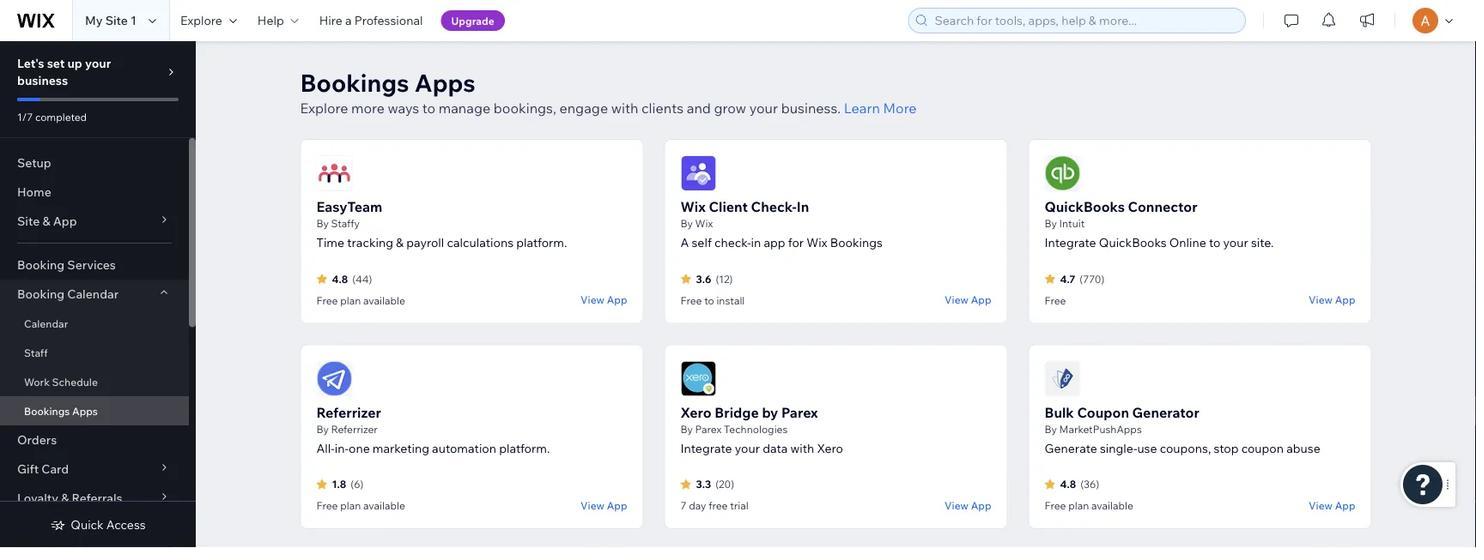 Task type: locate. For each thing, give the bounding box(es) containing it.
(20)
[[715, 478, 734, 491]]

calendar inside dropdown button
[[67, 287, 119, 302]]

bookings up the orders
[[24, 405, 70, 418]]

& left payroll
[[396, 235, 404, 250]]

site inside 'popup button'
[[17, 214, 40, 229]]

your right up
[[85, 56, 111, 71]]

2 horizontal spatial to
[[1209, 235, 1221, 250]]

plan
[[340, 294, 361, 307], [340, 500, 361, 513], [1068, 500, 1089, 513]]

1 vertical spatial to
[[1209, 235, 1221, 250]]

by down bulk
[[1045, 423, 1057, 436]]

0 horizontal spatial to
[[422, 100, 435, 117]]

Search for tools, apps, help & more... field
[[930, 9, 1240, 33]]

view for easyteam
[[581, 294, 604, 307]]

work schedule link
[[0, 368, 189, 397]]

bookings inside wix client check-in by wix a self check-in app for wix bookings
[[830, 235, 883, 250]]

bookings inside sidebar element
[[24, 405, 70, 418]]

set
[[47, 56, 65, 71]]

(6)
[[351, 478, 364, 491]]

1 vertical spatial quickbooks
[[1099, 235, 1167, 250]]

view app button for referrizer
[[581, 498, 627, 513]]

wix right for
[[806, 235, 827, 250]]

available
[[363, 294, 405, 307], [363, 500, 405, 513], [1091, 500, 1133, 513]]

calendar link
[[0, 309, 189, 338]]

platform. for referrizer
[[499, 441, 550, 456]]

view for referrizer
[[581, 499, 604, 512]]

by up a
[[681, 217, 693, 230]]

hire a professional link
[[309, 0, 433, 41]]

to right ways
[[422, 100, 435, 117]]

upgrade
[[451, 14, 494, 27]]

quickbooks connector icon image
[[1045, 155, 1081, 191]]

a
[[681, 235, 689, 250]]

0 horizontal spatial apps
[[72, 405, 98, 418]]

view app button for easyteam
[[581, 292, 627, 308]]

1 horizontal spatial 4.8
[[1060, 478, 1076, 491]]

quick
[[71, 518, 104, 533]]

4.8 left (36)
[[1060, 478, 1076, 491]]

staffy
[[331, 217, 360, 230]]

single-
[[1100, 441, 1137, 456]]

by
[[316, 217, 329, 230], [681, 217, 693, 230], [1045, 217, 1057, 230], [316, 423, 329, 436], [681, 423, 693, 436], [1045, 423, 1057, 436]]

services
[[67, 258, 116, 273]]

2 booking from the top
[[17, 287, 65, 302]]

data
[[763, 441, 788, 456]]

by up all- at the left of page
[[316, 423, 329, 436]]

free plan available
[[316, 294, 405, 307], [316, 500, 405, 513], [1045, 500, 1133, 513]]

1 horizontal spatial explore
[[300, 100, 348, 117]]

gift card
[[17, 462, 69, 477]]

with inside xero bridge by parex by parex technologies integrate your data with xero
[[790, 441, 814, 456]]

available down (6)
[[363, 500, 405, 513]]

wix up 'self'
[[695, 217, 713, 230]]

free for wix
[[681, 294, 702, 307]]

booking calendar button
[[0, 280, 189, 309]]

wix down wix client check-in icon
[[681, 198, 706, 216]]

calendar up the staff on the left of page
[[24, 317, 68, 330]]

quickbooks up 'intuit'
[[1045, 198, 1125, 216]]

available for generator
[[1091, 500, 1133, 513]]

explore left more
[[300, 100, 348, 117]]

booking services link
[[0, 251, 189, 280]]

app for wix
[[971, 294, 991, 307]]

self
[[692, 235, 712, 250]]

1 vertical spatial parex
[[695, 423, 722, 436]]

& for app
[[42, 214, 50, 229]]

1 horizontal spatial to
[[704, 294, 714, 307]]

1
[[131, 13, 136, 28]]

parex down bridge
[[695, 423, 722, 436]]

free down the 3.6
[[681, 294, 702, 307]]

1 vertical spatial 4.8
[[1060, 478, 1076, 491]]

1 booking from the top
[[17, 258, 65, 273]]

4.7
[[1060, 273, 1075, 286]]

manage
[[439, 100, 490, 117]]

0 vertical spatial &
[[42, 214, 50, 229]]

plan for staffy
[[340, 294, 361, 307]]

3.6 (12)
[[696, 273, 733, 286]]

plan down the '4.8 (44)'
[[340, 294, 361, 307]]

1 vertical spatial integrate
[[681, 441, 732, 456]]

1 vertical spatial calendar
[[24, 317, 68, 330]]

2 vertical spatial &
[[61, 491, 69, 506]]

available down (44)
[[363, 294, 405, 307]]

0 vertical spatial with
[[611, 100, 638, 117]]

2 vertical spatial wix
[[806, 235, 827, 250]]

integrate down 'intuit'
[[1045, 235, 1096, 250]]

3.6
[[696, 273, 711, 286]]

0 vertical spatial quickbooks
[[1045, 198, 1125, 216]]

free down 4.7
[[1045, 294, 1066, 307]]

calendar inside "link"
[[24, 317, 68, 330]]

1 vertical spatial with
[[790, 441, 814, 456]]

your
[[85, 56, 111, 71], [749, 100, 778, 117], [1223, 235, 1248, 250], [735, 441, 760, 456]]

1 vertical spatial site
[[17, 214, 40, 229]]

your down technologies
[[735, 441, 760, 456]]

1 vertical spatial wix
[[695, 217, 713, 230]]

1 vertical spatial explore
[[300, 100, 348, 117]]

referrizer up one
[[331, 423, 378, 436]]

(36)
[[1080, 478, 1099, 491]]

apps inside sidebar element
[[72, 405, 98, 418]]

quickbooks down connector
[[1099, 235, 1167, 250]]

with
[[611, 100, 638, 117], [790, 441, 814, 456]]

free down 1.8
[[316, 500, 338, 513]]

site
[[105, 13, 128, 28], [17, 214, 40, 229]]

1 vertical spatial booking
[[17, 287, 65, 302]]

bookings inside the bookings apps explore more ways to manage bookings, engage with clients and grow your business. learn more
[[300, 67, 409, 97]]

your inside xero bridge by parex by parex technologies integrate your data with xero
[[735, 441, 760, 456]]

by left 'intuit'
[[1045, 217, 1057, 230]]

referrizer down referrizer icon
[[316, 404, 381, 421]]

free plan available down (44)
[[316, 294, 405, 307]]

quickbooks
[[1045, 198, 1125, 216], [1099, 235, 1167, 250]]

1.8 (6)
[[332, 478, 364, 491]]

& inside 'popup button'
[[42, 214, 50, 229]]

0 vertical spatial bookings
[[300, 67, 409, 97]]

to left install
[[704, 294, 714, 307]]

1.8
[[332, 478, 346, 491]]

0 vertical spatial explore
[[180, 13, 222, 28]]

available for staffy
[[363, 294, 405, 307]]

& down home
[[42, 214, 50, 229]]

stop
[[1214, 441, 1239, 456]]

time
[[316, 235, 344, 250]]

4.8
[[332, 273, 348, 286], [1060, 478, 1076, 491]]

tracking
[[347, 235, 393, 250]]

1 horizontal spatial bookings
[[300, 67, 409, 97]]

0 vertical spatial apps
[[415, 67, 475, 97]]

view app for quickbooks connector
[[1309, 294, 1355, 307]]

booking for booking calendar
[[17, 287, 65, 302]]

& inside easyteam by staffy time tracking & payroll calculations platform.
[[396, 235, 404, 250]]

0 horizontal spatial with
[[611, 100, 638, 117]]

help button
[[247, 0, 309, 41]]

generate
[[1045, 441, 1097, 456]]

with left clients
[[611, 100, 638, 117]]

free down 4.8 (36)
[[1045, 500, 1066, 513]]

& right loyalty
[[61, 491, 69, 506]]

all-
[[316, 441, 335, 456]]

2 vertical spatial bookings
[[24, 405, 70, 418]]

parex
[[781, 404, 818, 421], [695, 423, 722, 436]]

0 vertical spatial booking
[[17, 258, 65, 273]]

to right online
[[1209, 235, 1221, 250]]

0 horizontal spatial site
[[17, 214, 40, 229]]

view app for wix client check-in
[[945, 294, 991, 307]]

free plan available down (36)
[[1045, 500, 1133, 513]]

apps up orders link
[[72, 405, 98, 418]]

day
[[689, 500, 706, 513]]

plan down 4.8 (36)
[[1068, 500, 1089, 513]]

bookings up more
[[300, 67, 409, 97]]

booking calendar
[[17, 287, 119, 302]]

bookings right for
[[830, 235, 883, 250]]

bridge
[[715, 404, 759, 421]]

0 vertical spatial site
[[105, 13, 128, 28]]

staff
[[24, 346, 48, 359]]

2 vertical spatial to
[[704, 294, 714, 307]]

plan down the 1.8 (6)
[[340, 500, 361, 513]]

platform. inside referrizer by referrizer all-in-one marketing automation platform.
[[499, 441, 550, 456]]

calendar
[[67, 287, 119, 302], [24, 317, 68, 330]]

integrate inside xero bridge by parex by parex technologies integrate your data with xero
[[681, 441, 732, 456]]

referrizer icon image
[[316, 361, 352, 397]]

1 horizontal spatial parex
[[781, 404, 818, 421]]

for
[[788, 235, 804, 250]]

0 vertical spatial platform.
[[516, 235, 567, 250]]

free down the '4.8 (44)'
[[316, 294, 338, 307]]

1/7
[[17, 110, 33, 123]]

platform. right automation
[[499, 441, 550, 456]]

site & app button
[[0, 207, 189, 236]]

wix client check-in icon image
[[681, 155, 717, 191]]

1 vertical spatial &
[[396, 235, 404, 250]]

by inside wix client check-in by wix a self check-in app for wix bookings
[[681, 217, 693, 230]]

1 vertical spatial xero
[[817, 441, 843, 456]]

work schedule
[[24, 376, 98, 389]]

view app for easyteam
[[581, 294, 627, 307]]

1 vertical spatial bookings
[[830, 235, 883, 250]]

app inside site & app 'popup button'
[[53, 214, 77, 229]]

free plan available down (6)
[[316, 500, 405, 513]]

xero
[[681, 404, 712, 421], [817, 441, 843, 456]]

1 horizontal spatial &
[[61, 491, 69, 506]]

apps up 'manage'
[[415, 67, 475, 97]]

2 horizontal spatial bookings
[[830, 235, 883, 250]]

plan for referrizer
[[340, 500, 361, 513]]

1 horizontal spatial apps
[[415, 67, 475, 97]]

1 horizontal spatial integrate
[[1045, 235, 1096, 250]]

view app button
[[581, 292, 627, 308], [945, 292, 991, 308], [1309, 292, 1355, 308], [581, 498, 627, 513], [945, 498, 991, 513], [1309, 498, 1355, 513]]

engage
[[559, 100, 608, 117]]

0 vertical spatial xero
[[681, 404, 712, 421]]

0 vertical spatial to
[[422, 100, 435, 117]]

booking down booking services
[[17, 287, 65, 302]]

parex right "by"
[[781, 404, 818, 421]]

4.8 left (44)
[[332, 273, 348, 286]]

booking up booking calendar
[[17, 258, 65, 273]]

site.
[[1251, 235, 1274, 250]]

easyteam by staffy time tracking & payroll calculations platform.
[[316, 198, 567, 250]]

1 vertical spatial platform.
[[499, 441, 550, 456]]

& inside popup button
[[61, 491, 69, 506]]

your right grow at the top of page
[[749, 100, 778, 117]]

0 vertical spatial calendar
[[67, 287, 119, 302]]

bookings apps explore more ways to manage bookings, engage with clients and grow your business. learn more
[[300, 67, 917, 117]]

bulk coupon generator icon image
[[1045, 361, 1081, 397]]

site down home
[[17, 214, 40, 229]]

apps inside the bookings apps explore more ways to manage bookings, engage with clients and grow your business. learn more
[[415, 67, 475, 97]]

plan for generator
[[1068, 500, 1089, 513]]

available down (36)
[[1091, 500, 1133, 513]]

site & app
[[17, 214, 77, 229]]

by down the xero bridge by parex icon
[[681, 423, 693, 436]]

7
[[681, 500, 687, 513]]

your left site.
[[1223, 235, 1248, 250]]

0 vertical spatial parex
[[781, 404, 818, 421]]

bookings for bookings apps explore more ways to manage bookings, engage with clients and grow your business. learn more
[[300, 67, 409, 97]]

by
[[762, 404, 778, 421]]

0 horizontal spatial integrate
[[681, 441, 732, 456]]

explore
[[180, 13, 222, 28], [300, 100, 348, 117]]

view app button for wix client check-in
[[945, 292, 991, 308]]

your inside the bookings apps explore more ways to manage bookings, engage with clients and grow your business. learn more
[[749, 100, 778, 117]]

bookings
[[300, 67, 409, 97], [830, 235, 883, 250], [24, 405, 70, 418]]

0 horizontal spatial &
[[42, 214, 50, 229]]

app for xero
[[971, 499, 991, 512]]

site left 1
[[105, 13, 128, 28]]

4.7 (770)
[[1060, 273, 1105, 286]]

4.8 for coupon
[[1060, 478, 1076, 491]]

home
[[17, 185, 51, 200]]

staff link
[[0, 338, 189, 368]]

xero right data
[[817, 441, 843, 456]]

free for bulk
[[1045, 500, 1066, 513]]

bulk
[[1045, 404, 1074, 421]]

0 vertical spatial integrate
[[1045, 235, 1096, 250]]

app for bulk
[[1335, 499, 1355, 512]]

explore right 1
[[180, 13, 222, 28]]

bookings for bookings apps
[[24, 405, 70, 418]]

booking services
[[17, 258, 116, 273]]

app
[[764, 235, 785, 250]]

view app button for quickbooks connector
[[1309, 292, 1355, 308]]

with right data
[[790, 441, 814, 456]]

xero down the xero bridge by parex icon
[[681, 404, 712, 421]]

ways
[[388, 100, 419, 117]]

by up time
[[316, 217, 329, 230]]

view
[[581, 294, 604, 307], [945, 294, 969, 307], [1309, 294, 1333, 307], [581, 499, 604, 512], [945, 499, 969, 512], [1309, 499, 1333, 512]]

0 horizontal spatial bookings
[[24, 405, 70, 418]]

integrate up 3.3
[[681, 441, 732, 456]]

3.3
[[696, 478, 711, 491]]

platform. inside easyteam by staffy time tracking & payroll calculations platform.
[[516, 235, 567, 250]]

calendar down booking services link
[[67, 287, 119, 302]]

0 vertical spatial 4.8
[[332, 273, 348, 286]]

2 horizontal spatial &
[[396, 235, 404, 250]]

0 horizontal spatial 4.8
[[332, 273, 348, 286]]

orders
[[17, 433, 57, 448]]

by inside the bulk coupon generator by marketpushapps generate single-use coupons, stop coupon abuse
[[1045, 423, 1057, 436]]

your inside "quickbooks connector by intuit integrate quickbooks online to your site."
[[1223, 235, 1248, 250]]

1 vertical spatial apps
[[72, 405, 98, 418]]

platform. right calculations
[[516, 235, 567, 250]]

booking inside dropdown button
[[17, 287, 65, 302]]

1 horizontal spatial with
[[790, 441, 814, 456]]

gift card button
[[0, 455, 189, 484]]



Task type: describe. For each thing, give the bounding box(es) containing it.
a
[[345, 13, 352, 28]]

by inside "quickbooks connector by intuit integrate quickbooks online to your site."
[[1045, 217, 1057, 230]]

wix client check-in by wix a self check-in app for wix bookings
[[681, 198, 883, 250]]

view app for bulk coupon generator
[[1309, 499, 1355, 512]]

to inside the bookings apps explore more ways to manage bookings, engage with clients and grow your business. learn more
[[422, 100, 435, 117]]

view app for referrizer
[[581, 499, 627, 512]]

& for referrals
[[61, 491, 69, 506]]

connector
[[1128, 198, 1198, 216]]

install
[[716, 294, 745, 307]]

technologies
[[724, 423, 788, 436]]

view for wix client check-in
[[945, 294, 969, 307]]

automation
[[432, 441, 496, 456]]

calculations
[[447, 235, 514, 250]]

referrals
[[72, 491, 122, 506]]

more
[[351, 100, 385, 117]]

integrate inside "quickbooks connector by intuit integrate quickbooks online to your site."
[[1045, 235, 1096, 250]]

hire
[[319, 13, 342, 28]]

xero bridge by parex by parex technologies integrate your data with xero
[[681, 404, 843, 456]]

online
[[1169, 235, 1206, 250]]

view app for xero bridge by parex
[[945, 499, 991, 512]]

app for easyteam
[[607, 294, 627, 307]]

home link
[[0, 178, 189, 207]]

easyteam icon image
[[316, 155, 352, 191]]

app for quickbooks
[[1335, 294, 1355, 307]]

view app button for bulk coupon generator
[[1309, 498, 1355, 513]]

with inside the bookings apps explore more ways to manage bookings, engage with clients and grow your business. learn more
[[611, 100, 638, 117]]

free plan available for referrizer
[[316, 500, 405, 513]]

apps for bookings apps
[[72, 405, 98, 418]]

learn more link
[[844, 98, 917, 118]]

sidebar element
[[0, 41, 196, 549]]

free
[[709, 500, 728, 513]]

professional
[[354, 13, 423, 28]]

(44)
[[352, 273, 372, 286]]

0 horizontal spatial parex
[[695, 423, 722, 436]]

1 vertical spatial referrizer
[[331, 423, 378, 436]]

hire a professional
[[319, 13, 423, 28]]

intuit
[[1059, 217, 1085, 230]]

more
[[883, 100, 917, 117]]

available for referrizer
[[363, 500, 405, 513]]

free for referrizer
[[316, 500, 338, 513]]

7 day free trial
[[681, 500, 749, 513]]

marketpushapps
[[1059, 423, 1142, 436]]

view app button for xero bridge by parex
[[945, 498, 991, 513]]

view for xero bridge by parex
[[945, 499, 969, 512]]

3.3 (20)
[[696, 478, 734, 491]]

apps for bookings apps explore more ways to manage bookings, engage with clients and grow your business. learn more
[[415, 67, 475, 97]]

up
[[67, 56, 82, 71]]

completed
[[35, 110, 87, 123]]

by inside referrizer by referrizer all-in-one marketing automation platform.
[[316, 423, 329, 436]]

gift
[[17, 462, 39, 477]]

business
[[17, 73, 68, 88]]

by inside easyteam by staffy time tracking & payroll calculations platform.
[[316, 217, 329, 230]]

orders link
[[0, 426, 189, 455]]

learn
[[844, 100, 880, 117]]

app for referrizer
[[607, 499, 627, 512]]

platform. for easyteam
[[516, 235, 567, 250]]

xero bridge by parex icon image
[[681, 361, 717, 397]]

0 horizontal spatial xero
[[681, 404, 712, 421]]

view for quickbooks connector
[[1309, 294, 1333, 307]]

in
[[751, 235, 761, 250]]

check-
[[714, 235, 751, 250]]

4.8 (44)
[[332, 273, 372, 286]]

1 horizontal spatial xero
[[817, 441, 843, 456]]

explore inside the bookings apps explore more ways to manage bookings, engage with clients and grow your business. learn more
[[300, 100, 348, 117]]

1/7 completed
[[17, 110, 87, 123]]

let's set up your business
[[17, 56, 111, 88]]

0 vertical spatial referrizer
[[316, 404, 381, 421]]

my site 1
[[85, 13, 136, 28]]

referrizer by referrizer all-in-one marketing automation platform.
[[316, 404, 550, 456]]

(770)
[[1080, 273, 1105, 286]]

bookings,
[[494, 100, 556, 117]]

easyteam
[[316, 198, 382, 216]]

quickbooks connector by intuit integrate quickbooks online to your site.
[[1045, 198, 1274, 250]]

use
[[1137, 441, 1157, 456]]

setup link
[[0, 149, 189, 178]]

0 vertical spatial wix
[[681, 198, 706, 216]]

booking for booking services
[[17, 258, 65, 273]]

1 horizontal spatial site
[[105, 13, 128, 28]]

(12)
[[716, 273, 733, 286]]

my
[[85, 13, 103, 28]]

free for easyteam
[[316, 294, 338, 307]]

payroll
[[406, 235, 444, 250]]

quick access
[[71, 518, 146, 533]]

work
[[24, 376, 50, 389]]

bookings apps link
[[0, 397, 189, 426]]

your inside let's set up your business
[[85, 56, 111, 71]]

help
[[257, 13, 284, 28]]

trial
[[730, 500, 749, 513]]

access
[[106, 518, 146, 533]]

client
[[709, 198, 748, 216]]

coupons,
[[1160, 441, 1211, 456]]

loyalty
[[17, 491, 58, 506]]

free plan available for staffy
[[316, 294, 405, 307]]

4.8 (36)
[[1060, 478, 1099, 491]]

bookings apps
[[24, 405, 98, 418]]

check-
[[751, 198, 797, 216]]

by inside xero bridge by parex by parex technologies integrate your data with xero
[[681, 423, 693, 436]]

view for bulk coupon generator
[[1309, 499, 1333, 512]]

to inside "quickbooks connector by intuit integrate quickbooks online to your site."
[[1209, 235, 1221, 250]]

one
[[349, 441, 370, 456]]

0 horizontal spatial explore
[[180, 13, 222, 28]]

free plan available for generator
[[1045, 500, 1133, 513]]

in-
[[335, 441, 349, 456]]

loyalty & referrals button
[[0, 484, 189, 513]]

abuse
[[1286, 441, 1320, 456]]

setup
[[17, 155, 51, 170]]

business.
[[781, 100, 841, 117]]

let's
[[17, 56, 44, 71]]

generator
[[1132, 404, 1199, 421]]

4.8 for by
[[332, 273, 348, 286]]

in
[[797, 198, 809, 216]]

clients
[[641, 100, 684, 117]]

card
[[41, 462, 69, 477]]

grow
[[714, 100, 746, 117]]



Task type: vqa. For each thing, say whether or not it's contained in the screenshot.
the "Reminders"
no



